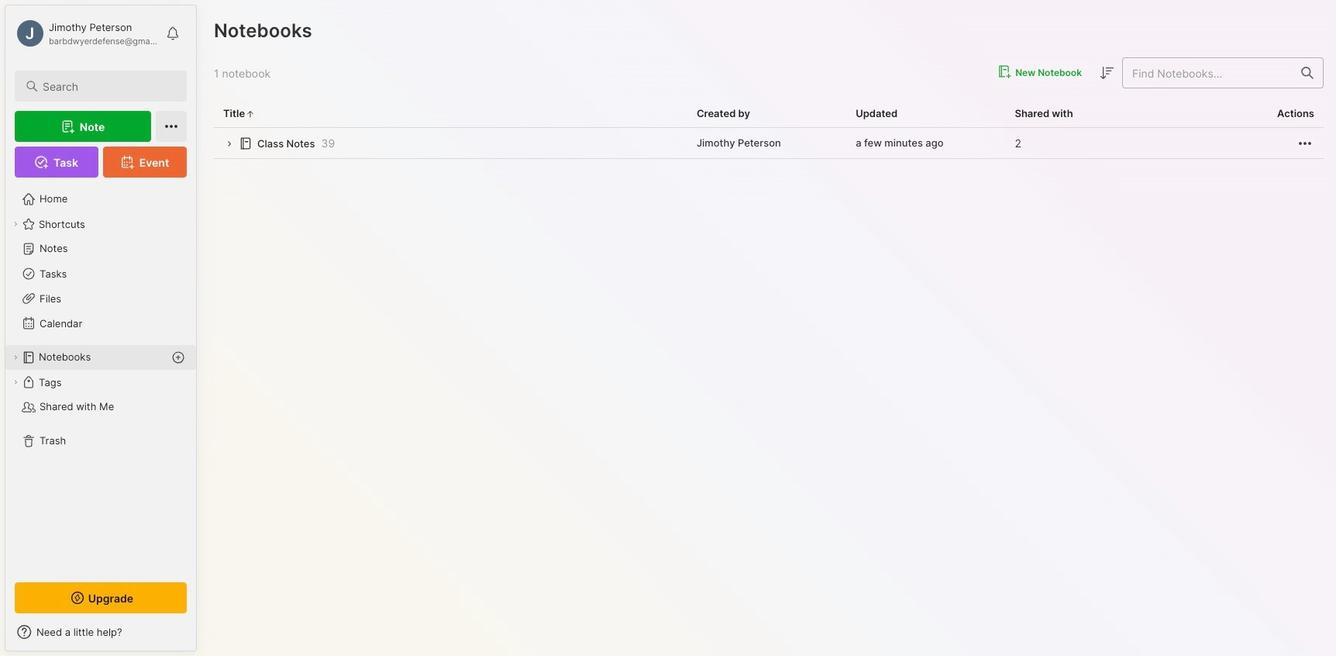 Task type: vqa. For each thing, say whether or not it's contained in the screenshot.
Account Field
yes



Task type: describe. For each thing, give the bounding box(es) containing it.
WHAT'S NEW field
[[5, 620, 196, 644]]

more actions image
[[1297, 134, 1315, 152]]

sort options image
[[1098, 64, 1117, 82]]

Find Notebooks… text field
[[1124, 60, 1293, 86]]

Search text field
[[43, 79, 173, 94]]

More actions field
[[1297, 134, 1315, 152]]



Task type: locate. For each thing, give the bounding box(es) containing it.
click to collapse image
[[196, 627, 207, 646]]

arrow image
[[223, 138, 235, 150]]

None search field
[[43, 77, 173, 95]]

main element
[[0, 0, 202, 656]]

row
[[214, 128, 1325, 159]]

none search field inside the main element
[[43, 77, 173, 95]]

expand notebooks image
[[11, 353, 20, 362]]

Sort field
[[1098, 64, 1117, 82]]

expand tags image
[[11, 378, 20, 387]]

Account field
[[15, 18, 158, 49]]



